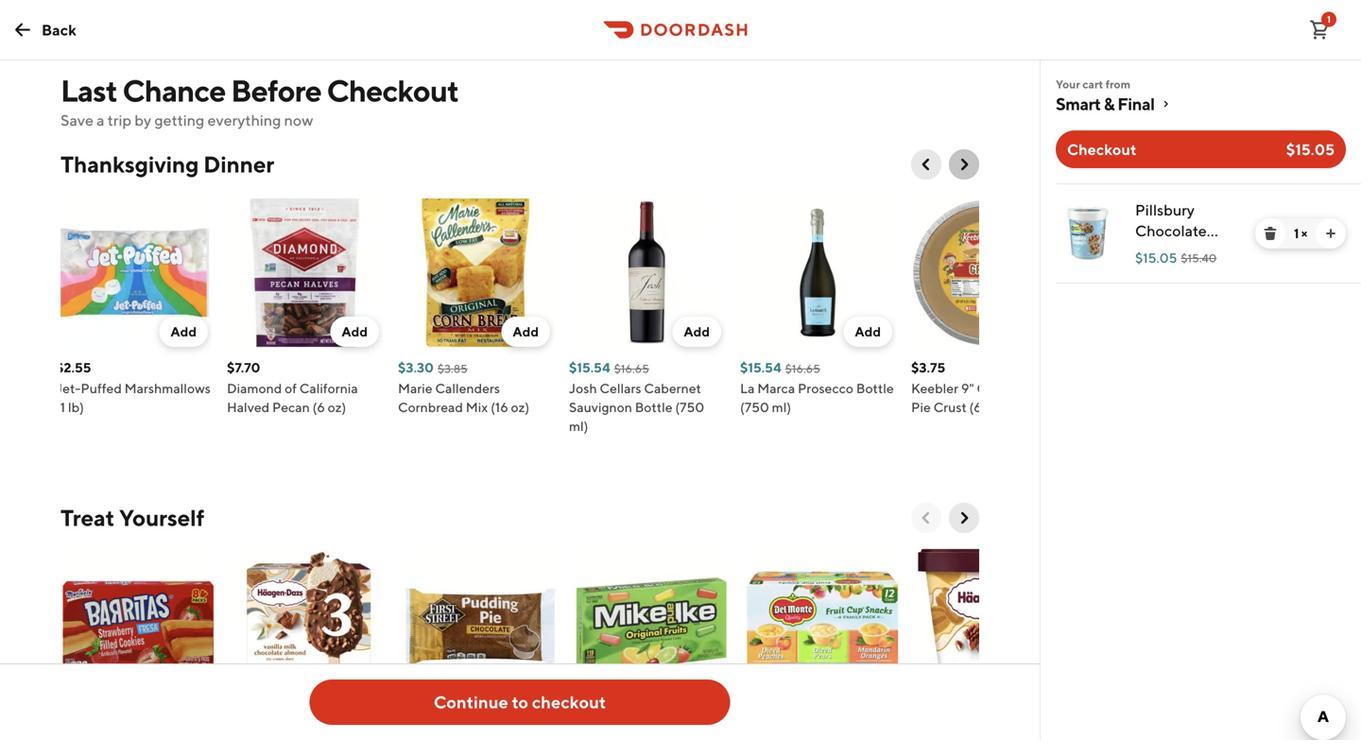 Task type: describe. For each thing, give the bounding box(es) containing it.
add for mike & ike chewy candies assorted fruit original (5 oz) image
[[689, 678, 715, 693]]

california
[[300, 381, 358, 396]]

back
[[42, 21, 76, 39]]

$1.55
[[574, 714, 607, 729]]

dinner
[[203, 151, 274, 178]]

bottle inside $15.54 $16.65 la marca prosecco bottle (750 ml)
[[857, 381, 894, 396]]

marie callenders cornbread mix (16 oz) image
[[398, 195, 554, 351]]

previous button of carousel image
[[917, 509, 936, 528]]

your
[[1056, 78, 1081, 91]]

add for diamond of california halved pecan (6 oz) image at the left
[[342, 324, 368, 340]]

callenders
[[435, 381, 500, 396]]

×
[[1302, 226, 1308, 241]]

$7.70 diamond of california halved pecan (6 oz)
[[227, 360, 358, 415]]

$15.54 for josh
[[569, 360, 611, 375]]

la marca prosecco bottle (750 ml) image
[[741, 195, 897, 351]]

pillsbury chocolate chip cookie dough (76 oz) image
[[1060, 205, 1117, 262]]

mix
[[466, 400, 488, 415]]

$7.70
[[227, 360, 261, 375]]

ml) inside the $15.54 $16.65 josh cellars cabernet sauvignon bottle (750 ml)
[[569, 419, 589, 434]]

$3.75
[[912, 360, 946, 375]]

pie
[[912, 400, 931, 415]]

(750 inside the $15.54 $16.65 josh cellars cabernet sauvignon bottle (750 ml)
[[676, 400, 705, 415]]

cart
[[1083, 78, 1104, 91]]

previous button of carousel image
[[917, 155, 936, 174]]

$15.54 $16.65 josh cellars cabernet sauvignon bottle (750 ml)
[[569, 360, 705, 434]]

oz) inside $7.70 diamond of california halved pecan (6 oz)
[[328, 400, 346, 415]]

$16.65 for cellars
[[614, 362, 650, 375]]

your cart from
[[1056, 78, 1131, 91]]

add for la marca prosecco bottle (750 ml) image in the top of the page
[[855, 324, 882, 340]]

next button of carousel image
[[955, 155, 974, 174]]

$15.05 for $15.05 $15.40
[[1136, 250, 1178, 266]]

josh cellars cabernet sauvignon bottle (750 ml) image
[[569, 195, 725, 351]]

(76
[[1186, 263, 1208, 281]]

&
[[1104, 94, 1115, 114]]

first street chocolate pudding snack pie (4.5 oz) image
[[403, 549, 559, 705]]

now
[[284, 111, 313, 129]]

from
[[1106, 78, 1131, 91]]

smart
[[1056, 94, 1101, 114]]

$15.05 for $15.05
[[1287, 140, 1336, 158]]

jet-puffed marshmallows (1 lb) image
[[56, 195, 212, 351]]

everything
[[208, 111, 281, 129]]

prosecco
[[798, 381, 854, 396]]

before
[[231, 73, 322, 108]]

treat yourself
[[61, 505, 204, 532]]

add for haagen-dazs vanilla milk chocolate almond ice cream bars (3 ct) image
[[347, 678, 373, 693]]

$15.05 $15.40
[[1136, 250, 1218, 266]]

continue to checkout button
[[310, 680, 731, 725]]

oz) inside $3.30 $3.85 marie callenders cornbread mix (16 oz)
[[511, 400, 530, 415]]

remove item from cart image
[[1264, 226, 1279, 241]]

add for jet-puffed marshmallows (1 lb) image
[[171, 324, 197, 340]]

add for josh cellars cabernet sauvignon bottle (750 ml) image
[[684, 324, 710, 340]]

continue to checkout
[[434, 692, 606, 713]]

chance
[[123, 73, 226, 108]]

cornbread
[[398, 400, 463, 415]]

checkout
[[532, 692, 606, 713]]

1 horizontal spatial checkout
[[1068, 140, 1137, 158]]

yourself
[[119, 505, 204, 532]]

$16.65 for marca
[[786, 362, 821, 375]]

halved
[[227, 400, 270, 415]]

continue
[[434, 692, 509, 713]]

1 items, open order cart image
[[1309, 18, 1332, 41]]



Task type: locate. For each thing, give the bounding box(es) containing it.
add for marie callenders cornbread mix (16 oz) image
[[513, 324, 539, 340]]

$3.30
[[398, 360, 434, 375]]

(6 inside '$3.75 keebler 9" graham ready pie crust (6 oz)'
[[970, 400, 983, 415]]

oz) inside pillsbury chocolate chip cookie dough (76 oz)
[[1211, 263, 1232, 281]]

0 vertical spatial ml)
[[772, 400, 792, 415]]

back button
[[0, 11, 88, 49]]

crust
[[934, 400, 967, 415]]

cellars
[[600, 381, 642, 396]]

$15.54 up la
[[741, 360, 782, 375]]

ml) inside $15.54 $16.65 la marca prosecco bottle (750 ml)
[[772, 400, 792, 415]]

(6 down 9"
[[970, 400, 983, 415]]

cabernet
[[644, 381, 702, 396]]

oz) inside '$3.75 keebler 9" graham ready pie crust (6 oz)'
[[985, 400, 1004, 415]]

chocolate
[[1136, 222, 1208, 240]]

(750 down la
[[741, 400, 770, 415]]

chip
[[1136, 243, 1169, 261]]

oz)
[[1211, 263, 1232, 281], [328, 400, 346, 415], [511, 400, 530, 415], [985, 400, 1004, 415]]

1 vertical spatial bottle
[[635, 400, 673, 415]]

oz) down california
[[328, 400, 346, 415]]

0 vertical spatial checkout
[[327, 73, 459, 108]]

last chance before checkout save a trip by getting everything now
[[61, 73, 459, 129]]

1 vertical spatial $15.05
[[1136, 250, 1178, 266]]

josh
[[569, 381, 597, 396]]

$15.54 up josh
[[569, 360, 611, 375]]

0 vertical spatial bottle
[[857, 381, 894, 396]]

$16.65 inside the $15.54 $16.65 josh cellars cabernet sauvignon bottle (750 ml)
[[614, 362, 650, 375]]

marshmallows
[[125, 381, 211, 396]]

keebler
[[912, 381, 959, 396]]

graham
[[977, 381, 1026, 396]]

ml) down the marca
[[772, 400, 792, 415]]

1 horizontal spatial 1
[[1328, 14, 1332, 25]]

sauvignon
[[569, 400, 633, 415]]

0 horizontal spatial ml)
[[569, 419, 589, 434]]

oz) right (16
[[511, 400, 530, 415]]

0 horizontal spatial checkout
[[327, 73, 459, 108]]

1 horizontal spatial $16.65
[[786, 362, 821, 375]]

(1
[[56, 400, 65, 415]]

(16
[[491, 400, 509, 415]]

1 $16.65 from the left
[[614, 362, 650, 375]]

$15.05
[[1287, 140, 1336, 158], [1136, 250, 1178, 266]]

mike & ike chewy candies assorted fruit original (5 oz) image
[[574, 549, 730, 705]]

0 horizontal spatial $15.05
[[1136, 250, 1178, 266]]

(6 inside $7.70 diamond of california halved pecan (6 oz)
[[313, 400, 325, 415]]

thanksgiving dinner
[[61, 151, 274, 178]]

diamond
[[227, 381, 282, 396]]

bottle inside the $15.54 $16.65 josh cellars cabernet sauvignon bottle (750 ml)
[[635, 400, 673, 415]]

del monte no sugar added family pack fruit cups (12 ct) image
[[745, 549, 901, 705]]

2 (750 from the left
[[741, 400, 770, 415]]

add
[[171, 324, 197, 340], [342, 324, 368, 340], [513, 324, 539, 340], [684, 324, 710, 340], [855, 324, 882, 340], [347, 678, 373, 693], [518, 678, 544, 693], [689, 678, 715, 693]]

2 $15.54 from the left
[[741, 360, 782, 375]]

trip
[[108, 111, 132, 129]]

$3.85
[[438, 362, 468, 375]]

$3.30 $3.85 marie callenders cornbread mix (16 oz)
[[398, 360, 530, 415]]

dough
[[1136, 263, 1183, 281]]

ml) down sauvignon
[[569, 419, 589, 434]]

next button of carousel image
[[955, 509, 974, 528]]

$2.55
[[56, 360, 91, 375]]

0 vertical spatial 1
[[1328, 14, 1332, 25]]

1 inside button
[[1328, 14, 1332, 25]]

0 horizontal spatial $15.54
[[569, 360, 611, 375]]

add one to cart image
[[1324, 226, 1339, 241]]

bottle
[[857, 381, 894, 396], [635, 400, 673, 415]]

final
[[1118, 94, 1155, 114]]

$15.40
[[1182, 252, 1218, 265]]

1 vertical spatial checkout
[[1068, 140, 1137, 158]]

1 for 1
[[1328, 14, 1332, 25]]

checkout
[[327, 73, 459, 108], [1068, 140, 1137, 158]]

$1.10
[[403, 714, 434, 729]]

$15.05 up ×
[[1287, 140, 1336, 158]]

$15.54 inside the $15.54 $16.65 josh cellars cabernet sauvignon bottle (750 ml)
[[569, 360, 611, 375]]

ready
[[1028, 381, 1067, 396]]

treat
[[61, 505, 115, 532]]

2 (6 from the left
[[970, 400, 983, 415]]

smart & final
[[1056, 94, 1155, 114]]

pillsbury chocolate chip cookie dough (76 oz)
[[1136, 201, 1232, 281]]

by
[[135, 111, 151, 129]]

0 horizontal spatial $16.65
[[614, 362, 650, 375]]

9"
[[962, 381, 975, 396]]

1 horizontal spatial (750
[[741, 400, 770, 415]]

to
[[512, 692, 529, 713]]

(6 down california
[[313, 400, 325, 415]]

1 button
[[1301, 11, 1339, 49]]

marca
[[758, 381, 796, 396]]

$16.65
[[614, 362, 650, 375], [786, 362, 821, 375]]

1 horizontal spatial bottle
[[857, 381, 894, 396]]

$15.54
[[569, 360, 611, 375], [741, 360, 782, 375]]

1
[[1328, 14, 1332, 25], [1295, 226, 1300, 241]]

add for first street chocolate pudding snack pie (4.5 oz) "image" on the left of page
[[518, 678, 544, 693]]

ml)
[[772, 400, 792, 415], [569, 419, 589, 434]]

(750 inside $15.54 $16.65 la marca prosecco bottle (750 ml)
[[741, 400, 770, 415]]

bottle down cabernet
[[635, 400, 673, 415]]

1 (750 from the left
[[676, 400, 705, 415]]

cookie
[[1172, 243, 1222, 261]]

(750
[[676, 400, 705, 415], [741, 400, 770, 415]]

$15.54 inside $15.54 $16.65 la marca prosecco bottle (750 ml)
[[741, 360, 782, 375]]

pecan
[[272, 400, 310, 415]]

1 horizontal spatial (6
[[970, 400, 983, 415]]

1 horizontal spatial $15.05
[[1287, 140, 1336, 158]]

1 ×
[[1295, 226, 1308, 241]]

2 $16.65 from the left
[[786, 362, 821, 375]]

1 $15.54 from the left
[[569, 360, 611, 375]]

thanksgiving
[[61, 151, 199, 178]]

marinela barritas strawberry filled cookies packs (2.36 oz x 8 ct) image
[[61, 549, 217, 705]]

add button
[[159, 317, 208, 347], [159, 317, 208, 347], [330, 317, 379, 347], [330, 317, 379, 347], [502, 317, 550, 347], [502, 317, 550, 347], [673, 317, 722, 347], [673, 317, 722, 347], [844, 317, 893, 347], [844, 317, 893, 347], [335, 671, 384, 701], [335, 671, 384, 701], [506, 671, 555, 701], [506, 671, 555, 701], [678, 671, 726, 701], [678, 671, 726, 701]]

oz) down the graham
[[985, 400, 1004, 415]]

smart & final link
[[1056, 93, 1347, 115]]

diamond of california halved pecan (6 oz) image
[[227, 195, 383, 351]]

haagen-dazs vanilla milk chocolate almond ice cream bars (3 ct) image
[[232, 549, 388, 705]]

0 horizontal spatial bottle
[[635, 400, 673, 415]]

marie
[[398, 381, 433, 396]]

1 for 1 ×
[[1295, 226, 1300, 241]]

1 vertical spatial ml)
[[569, 419, 589, 434]]

la
[[741, 381, 755, 396]]

puffed
[[81, 381, 122, 396]]

bottle right prosecco
[[857, 381, 894, 396]]

0 horizontal spatial (6
[[313, 400, 325, 415]]

of
[[285, 381, 297, 396]]

1 horizontal spatial $15.54
[[741, 360, 782, 375]]

1 horizontal spatial ml)
[[772, 400, 792, 415]]

$16.65 inside $15.54 $16.65 la marca prosecco bottle (750 ml)
[[786, 362, 821, 375]]

1 vertical spatial 1
[[1295, 226, 1300, 241]]

$15.54 for la
[[741, 360, 782, 375]]

1 (6 from the left
[[313, 400, 325, 415]]

checkout inside 'last chance before checkout save a trip by getting everything now'
[[327, 73, 459, 108]]

$16.65 up cellars
[[614, 362, 650, 375]]

$3.75 keebler 9" graham ready pie crust (6 oz)
[[912, 360, 1067, 415]]

oz) right (76
[[1211, 263, 1232, 281]]

0 vertical spatial $15.05
[[1287, 140, 1336, 158]]

pillsbury
[[1136, 201, 1195, 219]]

jet-
[[56, 381, 81, 396]]

$16.65 up prosecco
[[786, 362, 821, 375]]

save
[[61, 111, 94, 129]]

a
[[97, 111, 105, 129]]

(750 down cabernet
[[676, 400, 705, 415]]

getting
[[155, 111, 205, 129]]

(6
[[313, 400, 325, 415], [970, 400, 983, 415]]

0 horizontal spatial (750
[[676, 400, 705, 415]]

$2.55 jet-puffed marshmallows (1 lb)
[[56, 360, 211, 415]]

last
[[61, 73, 117, 108]]

$15.05 down chocolate
[[1136, 250, 1178, 266]]

0 horizontal spatial 1
[[1295, 226, 1300, 241]]

$15.54 $16.65 la marca prosecco bottle (750 ml)
[[741, 360, 894, 415]]

lb)
[[68, 400, 84, 415]]



Task type: vqa. For each thing, say whether or not it's contained in the screenshot.
the right or
no



